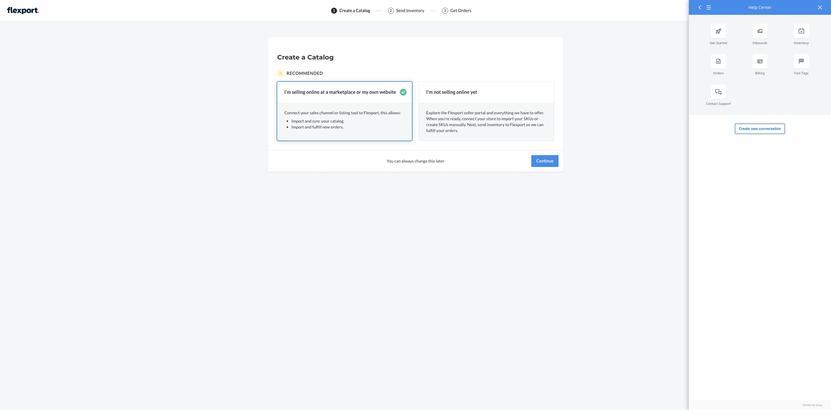 Task type: locate. For each thing, give the bounding box(es) containing it.
selling right i'm
[[292, 89, 305, 95]]

flexport,
[[364, 110, 380, 115]]

skus down you're
[[439, 122, 449, 127]]

catalog
[[356, 8, 370, 13], [307, 53, 334, 61]]

1 horizontal spatial fulfill
[[426, 128, 436, 133]]

or
[[357, 89, 361, 95], [334, 110, 338, 115], [534, 116, 538, 121]]

1 vertical spatial or
[[334, 110, 338, 115]]

0 horizontal spatial inventory
[[406, 8, 424, 13]]

import
[[292, 118, 304, 123], [292, 124, 304, 129]]

catalog.
[[330, 118, 345, 123]]

and up the store
[[487, 110, 493, 115]]

create
[[426, 122, 438, 127]]

catalog left 2 at top
[[356, 8, 370, 13]]

flexport
[[448, 110, 463, 115], [510, 122, 525, 127]]

0 vertical spatial can
[[537, 122, 544, 127]]

i'm
[[426, 89, 433, 95]]

continue link
[[531, 155, 559, 167]]

and down sales
[[305, 124, 312, 129]]

1 horizontal spatial a
[[326, 89, 328, 95]]

store
[[487, 116, 496, 121]]

website
[[379, 89, 396, 95]]

0 vertical spatial create
[[339, 8, 352, 13]]

0 horizontal spatial this
[[381, 110, 387, 115]]

1 horizontal spatial get
[[710, 41, 715, 45]]

connect
[[284, 110, 300, 115]]

can down offer.
[[537, 122, 544, 127]]

elevio by dixa
[[803, 403, 822, 407]]

1 vertical spatial orders
[[713, 71, 724, 75]]

can right you
[[394, 158, 401, 163]]

center
[[759, 4, 772, 10]]

2 import from the top
[[292, 124, 304, 129]]

i'm not selling online yet
[[426, 89, 477, 95]]

we right so
[[531, 122, 537, 127]]

create a catalog
[[339, 8, 370, 13], [277, 53, 334, 61]]

a
[[353, 8, 355, 13], [302, 53, 306, 61], [326, 89, 328, 95]]

0 horizontal spatial or
[[334, 110, 338, 115]]

fulfill down "create"
[[426, 128, 436, 133]]

0 horizontal spatial selling
[[292, 89, 305, 95]]

1 horizontal spatial we
[[531, 122, 537, 127]]

1 horizontal spatial orders
[[713, 71, 724, 75]]

online left yet
[[456, 89, 470, 95]]

1 horizontal spatial inventory
[[794, 41, 809, 45]]

1 vertical spatial skus
[[439, 122, 449, 127]]

0 horizontal spatial flexport
[[448, 110, 463, 115]]

a right 1
[[353, 8, 355, 13]]

online left at
[[306, 89, 320, 95]]

your up new
[[321, 118, 330, 123]]

continue
[[537, 158, 554, 163]]

seller
[[464, 110, 474, 115]]

create up recommended
[[277, 53, 300, 61]]

0 horizontal spatial get
[[451, 8, 457, 13]]

1 horizontal spatial online
[[456, 89, 470, 95]]

1 horizontal spatial this
[[428, 158, 435, 163]]

tags
[[802, 71, 809, 75]]

1 vertical spatial can
[[394, 158, 401, 163]]

0 horizontal spatial fulfill
[[312, 124, 322, 129]]

catalog up recommended
[[307, 53, 334, 61]]

your inside import and sync your catalog. import and fulfill new orders.
[[321, 118, 330, 123]]

0 vertical spatial a
[[353, 8, 355, 13]]

send
[[478, 122, 486, 127]]

not
[[434, 89, 441, 95]]

1 horizontal spatial create
[[339, 8, 352, 13]]

log
[[807, 7, 815, 13]]

0 vertical spatial import
[[292, 118, 304, 123]]

this left later
[[428, 158, 435, 163]]

0 vertical spatial catalog
[[356, 8, 370, 13]]

1 vertical spatial catalog
[[307, 53, 334, 61]]

or left my
[[357, 89, 361, 95]]

0 horizontal spatial we
[[514, 110, 520, 115]]

0 vertical spatial orders
[[458, 8, 471, 13]]

1 horizontal spatial can
[[537, 122, 544, 127]]

0 horizontal spatial orders
[[458, 8, 471, 13]]

and inside explore the flexport seller portal and everything we have to offer. when you're ready, connect your store to import your skus or create skus manually. next, send inventory to flexport so we can fulfill your orders.
[[487, 110, 493, 115]]

selling right the not on the right of page
[[442, 89, 456, 95]]

contact support
[[706, 101, 731, 106]]

1 vertical spatial this
[[428, 158, 435, 163]]

fulfill
[[312, 124, 322, 129], [426, 128, 436, 133]]

your
[[301, 110, 309, 115], [477, 116, 486, 121], [515, 116, 523, 121], [321, 118, 330, 123], [436, 128, 445, 133]]

1 vertical spatial a
[[302, 53, 306, 61]]

orders
[[458, 8, 471, 13], [713, 71, 724, 75]]

0 vertical spatial this
[[381, 110, 387, 115]]

support
[[719, 101, 731, 106]]

0 vertical spatial we
[[514, 110, 520, 115]]

we left the have
[[514, 110, 520, 115]]

at
[[320, 89, 325, 95]]

billing
[[755, 71, 765, 75]]

create right 1
[[339, 8, 352, 13]]

2 horizontal spatial or
[[534, 116, 538, 121]]

a right at
[[326, 89, 328, 95]]

get right 3 at the right top of page
[[451, 8, 457, 13]]

flexport left so
[[510, 122, 525, 127]]

1 horizontal spatial skus
[[524, 116, 534, 121]]

2 online from the left
[[456, 89, 470, 95]]

1 horizontal spatial selling
[[442, 89, 456, 95]]

fulfill down sync
[[312, 124, 322, 129]]

new
[[322, 124, 330, 129]]

1 vertical spatial create a catalog
[[277, 53, 334, 61]]

and left sync
[[305, 118, 312, 123]]

channel
[[320, 110, 334, 115]]

to down import
[[505, 122, 509, 127]]

help center
[[749, 4, 772, 10]]

0 vertical spatial or
[[357, 89, 361, 95]]

1 vertical spatial create
[[277, 53, 300, 61]]

started
[[716, 41, 727, 45]]

0 horizontal spatial online
[[306, 89, 320, 95]]

to up inventory
[[497, 116, 501, 121]]

or inside explore the flexport seller portal and everything we have to offer. when you're ready, connect your store to import your skus or create skus manually. next, send inventory to flexport so we can fulfill your orders.
[[534, 116, 538, 121]]

create
[[339, 8, 352, 13], [277, 53, 300, 61]]

1 horizontal spatial create a catalog
[[339, 8, 370, 13]]

or left listing
[[334, 110, 338, 115]]

1 horizontal spatial or
[[357, 89, 361, 95]]

allows:
[[388, 110, 401, 115]]

a up recommended
[[302, 53, 306, 61]]

selling
[[292, 89, 305, 95], [442, 89, 456, 95]]

always
[[402, 158, 414, 163]]

get
[[451, 8, 457, 13], [710, 41, 715, 45]]

0 horizontal spatial orders.
[[331, 124, 344, 129]]

1 vertical spatial get
[[710, 41, 715, 45]]

1 horizontal spatial orders.
[[446, 128, 458, 133]]

create a catalog right 1
[[339, 8, 370, 13]]

1 horizontal spatial flexport
[[510, 122, 525, 127]]

feedback link
[[763, 7, 792, 14]]

inventory
[[406, 8, 424, 13], [794, 41, 809, 45]]

create a catalog up recommended
[[277, 53, 334, 61]]

2 vertical spatial a
[[326, 89, 328, 95]]

you're
[[438, 116, 450, 121]]

we
[[514, 110, 520, 115], [531, 122, 537, 127]]

0 horizontal spatial create a catalog
[[277, 53, 334, 61]]

0 vertical spatial inventory
[[406, 8, 424, 13]]

orders. down catalog.
[[331, 124, 344, 129]]

2 vertical spatial or
[[534, 116, 538, 121]]

online
[[306, 89, 320, 95], [456, 89, 470, 95]]

skus
[[524, 116, 534, 121], [439, 122, 449, 127]]

1 vertical spatial import
[[292, 124, 304, 129]]

1 vertical spatial inventory
[[794, 41, 809, 45]]

flexport up ready, on the top
[[448, 110, 463, 115]]

log out button
[[799, 7, 824, 14]]

0 vertical spatial and
[[487, 110, 493, 115]]

and
[[487, 110, 493, 115], [305, 118, 312, 123], [305, 124, 312, 129]]

connect your sales channel or listing tool to flexport, this allows:
[[284, 110, 401, 115]]

you can always change this later
[[387, 158, 445, 163]]

get left started
[[710, 41, 715, 45]]

contact
[[706, 101, 718, 106]]

to
[[359, 110, 363, 115], [530, 110, 534, 115], [497, 116, 501, 121], [505, 122, 509, 127]]

orders. down the manually.
[[446, 128, 458, 133]]

or down offer.
[[534, 116, 538, 121]]

this left allows:
[[381, 110, 387, 115]]

0 vertical spatial create a catalog
[[339, 8, 370, 13]]

later
[[436, 158, 445, 163]]

1 horizontal spatial catalog
[[356, 8, 370, 13]]

1 vertical spatial we
[[531, 122, 537, 127]]

3
[[444, 8, 446, 13]]

can
[[537, 122, 544, 127], [394, 158, 401, 163]]

skus up so
[[524, 116, 534, 121]]

the
[[441, 110, 447, 115]]

i'm
[[284, 89, 291, 95]]

0 horizontal spatial skus
[[439, 122, 449, 127]]

0 vertical spatial get
[[451, 8, 457, 13]]

this
[[381, 110, 387, 115], [428, 158, 435, 163]]



Task type: vqa. For each thing, say whether or not it's contained in the screenshot.
'Shipment' related to STI6aebcf91ca
no



Task type: describe. For each thing, give the bounding box(es) containing it.
fulfill inside explore the flexport seller portal and everything we have to offer. when you're ready, connect your store to import your skus or create skus manually. next, send inventory to flexport so we can fulfill your orders.
[[426, 128, 436, 133]]

import
[[502, 116, 514, 121]]

recommended
[[287, 71, 323, 76]]

2 horizontal spatial a
[[353, 8, 355, 13]]

2 vertical spatial and
[[305, 124, 312, 129]]

0 horizontal spatial catalog
[[307, 53, 334, 61]]

explore the flexport seller portal and everything we have to offer. when you're ready, connect your store to import your skus or create skus manually. next, send inventory to flexport so we can fulfill your orders.
[[426, 110, 544, 133]]

help
[[749, 4, 758, 10]]

so
[[526, 122, 530, 127]]

flexport logo image
[[7, 7, 39, 14]]

connect
[[462, 116, 477, 121]]

fast tags
[[795, 71, 809, 75]]

your up send
[[477, 116, 486, 121]]

i'm selling online at a marketplace or my own website
[[284, 89, 396, 95]]

sync
[[312, 118, 320, 123]]

your down "create"
[[436, 128, 445, 133]]

next,
[[467, 122, 477, 127]]

portal
[[475, 110, 486, 115]]

my
[[362, 89, 368, 95]]

have
[[521, 110, 529, 115]]

0 vertical spatial flexport
[[448, 110, 463, 115]]

send inventory
[[396, 8, 424, 13]]

continue button
[[531, 155, 559, 167]]

fast
[[795, 71, 801, 75]]

elevio
[[803, 403, 811, 407]]

1 vertical spatial flexport
[[510, 122, 525, 127]]

log out
[[807, 7, 824, 13]]

get started
[[710, 41, 727, 45]]

change
[[415, 158, 428, 163]]

listing
[[339, 110, 350, 115]]

check image
[[400, 89, 407, 96]]

yet
[[471, 89, 477, 95]]

everything
[[494, 110, 514, 115]]

to right tool
[[359, 110, 363, 115]]

1 vertical spatial and
[[305, 118, 312, 123]]

elevio by dixa link
[[698, 403, 822, 407]]

1 selling from the left
[[292, 89, 305, 95]]

orders. inside import and sync your catalog. import and fulfill new orders.
[[331, 124, 344, 129]]

feedback
[[772, 7, 792, 13]]

get orders
[[451, 8, 471, 13]]

to right the have
[[530, 110, 534, 115]]

2
[[390, 8, 392, 13]]

2 selling from the left
[[442, 89, 456, 95]]

own
[[369, 89, 379, 95]]

orders. inside explore the flexport seller portal and everything we have to offer. when you're ready, connect your store to import your skus or create skus manually. next, send inventory to flexport so we can fulfill your orders.
[[446, 128, 458, 133]]

1 online from the left
[[306, 89, 320, 95]]

out
[[816, 7, 824, 13]]

inventory
[[487, 122, 505, 127]]

inbounds
[[753, 41, 768, 45]]

you
[[387, 158, 394, 163]]

explore
[[426, 110, 440, 115]]

offer.
[[535, 110, 544, 115]]

tool
[[351, 110, 358, 115]]

0 horizontal spatial can
[[394, 158, 401, 163]]

0 vertical spatial skus
[[524, 116, 534, 121]]

1 import from the top
[[292, 118, 304, 123]]

get for get orders
[[451, 8, 457, 13]]

manually.
[[449, 122, 466, 127]]

by
[[812, 403, 815, 407]]

0 horizontal spatial a
[[302, 53, 306, 61]]

get for get started
[[710, 41, 715, 45]]

when
[[426, 116, 437, 121]]

your down the have
[[515, 116, 523, 121]]

dixa
[[816, 403, 822, 407]]

import and sync your catalog. import and fulfill new orders.
[[292, 118, 345, 129]]

fulfill inside import and sync your catalog. import and fulfill new orders.
[[312, 124, 322, 129]]

send
[[396, 8, 405, 13]]

1
[[333, 8, 335, 13]]

can inside explore the flexport seller portal and everything we have to offer. when you're ready, connect your store to import your skus or create skus manually. next, send inventory to flexport so we can fulfill your orders.
[[537, 122, 544, 127]]

your left sales
[[301, 110, 309, 115]]

marketplace
[[329, 89, 356, 95]]

0 horizontal spatial create
[[277, 53, 300, 61]]

sales
[[310, 110, 319, 115]]

ready,
[[450, 116, 461, 121]]



